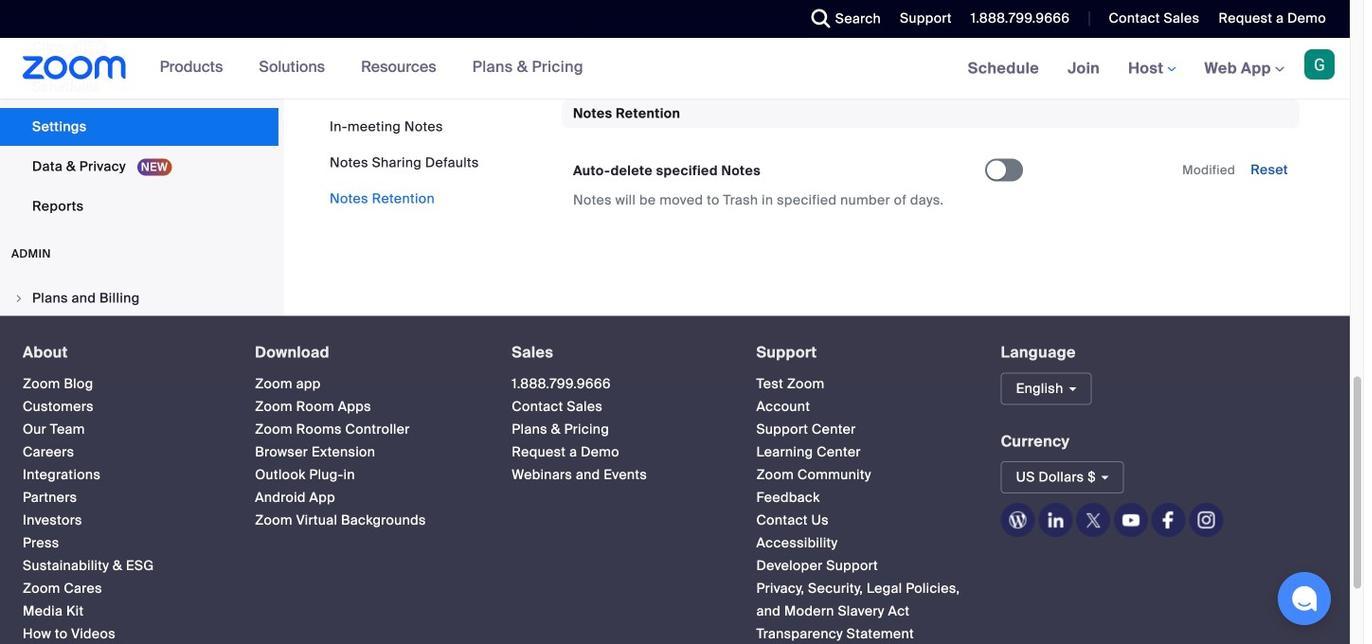 Task type: vqa. For each thing, say whether or not it's contained in the screenshot.
third heading from right
yes



Task type: describe. For each thing, give the bounding box(es) containing it.
product information navigation
[[146, 38, 598, 99]]

notes retention element
[[562, 99, 1300, 233]]

open chat image
[[1292, 586, 1318, 612]]

4 heading from the left
[[757, 345, 967, 361]]

zoom logo image
[[23, 56, 127, 80]]

menu item inside side navigation navigation
[[0, 281, 279, 317]]



Task type: locate. For each thing, give the bounding box(es) containing it.
1 heading from the left
[[23, 345, 221, 361]]

menu bar
[[330, 118, 479, 209]]

side navigation navigation
[[0, 0, 284, 546]]

heading
[[23, 345, 221, 361], [255, 345, 478, 361], [512, 345, 723, 361], [757, 345, 967, 361]]

meetings navigation
[[954, 38, 1351, 100]]

2 heading from the left
[[255, 345, 478, 361]]

banner
[[0, 38, 1351, 100]]

right image
[[13, 293, 25, 304]]

personal menu menu
[[0, 0, 279, 228]]

profile picture image
[[1305, 49, 1335, 80]]

menu item
[[0, 281, 279, 317]]

3 heading from the left
[[512, 345, 723, 361]]



